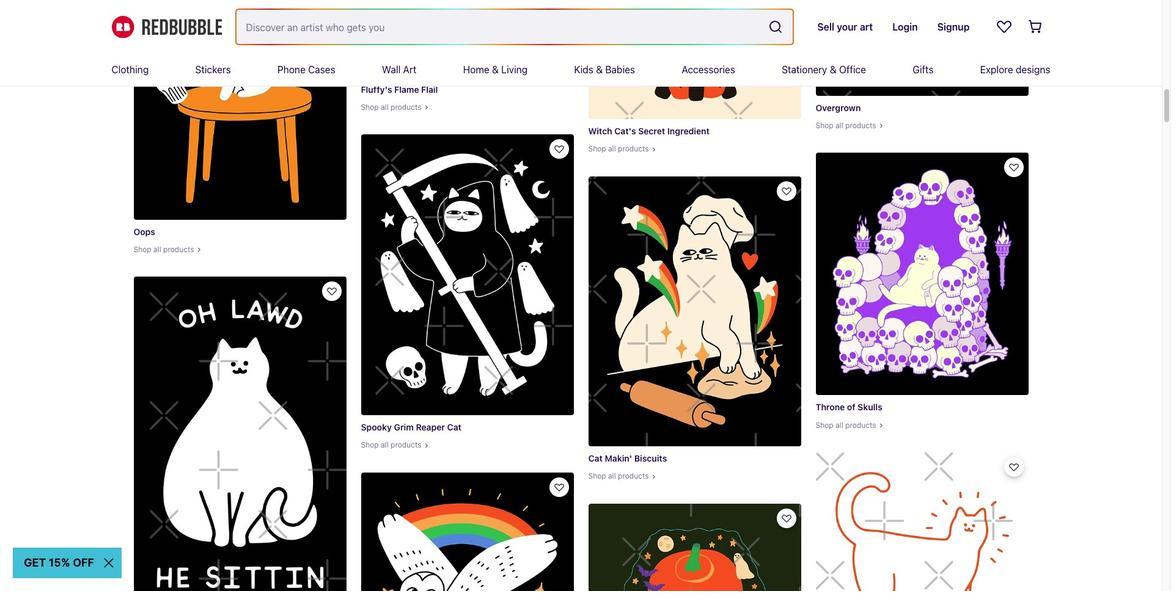 Task type: describe. For each thing, give the bounding box(es) containing it.
menu bar containing clothing
[[112, 54, 1050, 86]]

shop all products for witch cat's secret ingredient
[[588, 144, 649, 154]]

flail
[[421, 84, 438, 95]]

products for fluffy's flame flail
[[391, 103, 422, 112]]

witch cat's secret ingredient
[[588, 126, 710, 136]]

office
[[839, 64, 866, 75]]

1 horizontal spatial cat
[[588, 454, 603, 464]]

cat makin' biscuits
[[588, 454, 667, 464]]

products for overgrown
[[845, 121, 876, 130]]

oops
[[134, 226, 155, 237]]

shop all products for overgrown
[[816, 121, 876, 130]]

shop for cat makin' biscuits
[[588, 472, 606, 481]]

all for spooky grim reaper cat
[[381, 441, 389, 450]]

designs
[[1016, 64, 1050, 75]]

wall art
[[382, 64, 417, 75]]

phone
[[277, 64, 306, 75]]

stationery
[[782, 64, 827, 75]]

cases
[[308, 64, 335, 75]]

gifts
[[913, 64, 934, 75]]

shop all products for spooky grim reaper cat
[[361, 441, 422, 450]]

reaper
[[416, 422, 445, 433]]

grim
[[394, 422, 414, 433]]

biscuits
[[634, 454, 667, 464]]

throne
[[816, 402, 845, 413]]

0 horizontal spatial cat
[[447, 422, 462, 433]]

gifts link
[[913, 54, 934, 86]]

all for throne of skulls
[[836, 421, 843, 430]]

fluffy's flame flail
[[361, 84, 438, 95]]

skulls
[[858, 402, 882, 413]]

shop for oops
[[134, 245, 151, 254]]

all for fluffy's flame flail
[[381, 103, 389, 112]]

spooky grim reaper cat
[[361, 422, 462, 433]]

& for office
[[830, 64, 837, 75]]

shop all products for oops
[[134, 245, 194, 254]]

throne of skulls
[[816, 402, 882, 413]]

home
[[463, 64, 489, 75]]

shop all products for cat makin' biscuits
[[588, 472, 649, 481]]

phone cases link
[[277, 54, 335, 86]]

accessories
[[682, 64, 735, 75]]

shop all products for throne of skulls
[[816, 421, 876, 430]]

fluffy's
[[361, 84, 392, 95]]

wall art link
[[382, 54, 417, 86]]

all for cat makin' biscuits
[[608, 472, 616, 481]]

all for witch cat's secret ingredient
[[608, 144, 616, 154]]



Task type: vqa. For each thing, say whether or not it's contained in the screenshot.
Baseball
no



Task type: locate. For each thing, give the bounding box(es) containing it.
overgrown
[[816, 103, 861, 113]]

None field
[[236, 10, 793, 44]]

makin'
[[605, 454, 632, 464]]

clothing
[[112, 64, 149, 75]]

stationery & office
[[782, 64, 866, 75]]

kids & babies
[[574, 64, 635, 75]]

shop all products
[[361, 103, 422, 112], [816, 121, 876, 130], [588, 144, 649, 154], [134, 245, 194, 254], [816, 421, 876, 430], [361, 441, 422, 450], [588, 472, 649, 481]]

kids & babies link
[[574, 54, 635, 86]]

0 vertical spatial cat
[[447, 422, 462, 433]]

shop down makin' at the right of the page
[[588, 472, 606, 481]]

stickers
[[195, 64, 231, 75]]

& left living
[[492, 64, 499, 75]]

shop all products for fluffy's flame flail
[[361, 103, 422, 112]]

shop all products down grim
[[361, 441, 422, 450]]

products for spooky grim reaper cat
[[391, 441, 422, 450]]

3 & from the left
[[830, 64, 837, 75]]

all for overgrown
[[836, 121, 843, 130]]

products for witch cat's secret ingredient
[[618, 144, 649, 154]]

explore
[[980, 64, 1013, 75]]

all down fluffy's at the top left of page
[[381, 103, 389, 112]]

all down overgrown on the top of the page
[[836, 121, 843, 130]]

shop for witch cat's secret ingredient
[[588, 144, 606, 154]]

shop all products down makin' at the right of the page
[[588, 472, 649, 481]]

ingredient
[[667, 126, 710, 136]]

all down the oops
[[153, 245, 161, 254]]

babies
[[605, 64, 635, 75]]

menu bar
[[112, 54, 1050, 86]]

1 vertical spatial cat
[[588, 454, 603, 464]]

shop down spooky
[[361, 441, 379, 450]]

& right kids
[[596, 64, 603, 75]]

2 & from the left
[[596, 64, 603, 75]]

wall
[[382, 64, 401, 75]]

living
[[501, 64, 528, 75]]

flame
[[394, 84, 419, 95]]

2 horizontal spatial &
[[830, 64, 837, 75]]

cat's
[[614, 126, 636, 136]]

all down spooky
[[381, 441, 389, 450]]

explore designs
[[980, 64, 1050, 75]]

all down makin' at the right of the page
[[608, 472, 616, 481]]

stickers link
[[195, 54, 231, 86]]

1 horizontal spatial &
[[596, 64, 603, 75]]

shop all products down overgrown on the top of the page
[[816, 121, 876, 130]]

shop for fluffy's flame flail
[[361, 103, 379, 112]]

accessories link
[[682, 54, 735, 86]]

products
[[391, 103, 422, 112], [845, 121, 876, 130], [618, 144, 649, 154], [163, 245, 194, 254], [845, 421, 876, 430], [391, 441, 422, 450], [618, 472, 649, 481]]

cat right the reaper at left
[[447, 422, 462, 433]]

shop down overgrown on the top of the page
[[816, 121, 834, 130]]

shop all products down fluffy's flame flail
[[361, 103, 422, 112]]

all for oops
[[153, 245, 161, 254]]

shop down 'witch'
[[588, 144, 606, 154]]

0 horizontal spatial &
[[492, 64, 499, 75]]

kids
[[574, 64, 593, 75]]

explore designs link
[[980, 54, 1050, 86]]

Search term search field
[[236, 10, 764, 44]]

home & living link
[[463, 54, 528, 86]]

home & living
[[463, 64, 528, 75]]

products for throne of skulls
[[845, 421, 876, 430]]

shop for spooky grim reaper cat
[[361, 441, 379, 450]]

products for cat makin' biscuits
[[618, 472, 649, 481]]

shop down throne
[[816, 421, 834, 430]]

shop all products down throne of skulls
[[816, 421, 876, 430]]

secret
[[638, 126, 665, 136]]

shop for throne of skulls
[[816, 421, 834, 430]]

shop for overgrown
[[816, 121, 834, 130]]

all
[[381, 103, 389, 112], [836, 121, 843, 130], [608, 144, 616, 154], [153, 245, 161, 254], [836, 421, 843, 430], [381, 441, 389, 450], [608, 472, 616, 481]]

shop down fluffy's at the top left of page
[[361, 103, 379, 112]]

witch
[[588, 126, 612, 136]]

cat
[[447, 422, 462, 433], [588, 454, 603, 464]]

clothing link
[[112, 54, 149, 86]]

all down 'witch'
[[608, 144, 616, 154]]

1 & from the left
[[492, 64, 499, 75]]

phone cases
[[277, 64, 335, 75]]

& for babies
[[596, 64, 603, 75]]

spooky
[[361, 422, 392, 433]]

redbubble logo image
[[112, 16, 222, 38]]

cat left makin' at the right of the page
[[588, 454, 603, 464]]

shop down the oops
[[134, 245, 151, 254]]

& left office
[[830, 64, 837, 75]]

shop all products down the cat's
[[588, 144, 649, 154]]

& for living
[[492, 64, 499, 75]]

art
[[403, 64, 417, 75]]

shop all products down the oops
[[134, 245, 194, 254]]

shop
[[361, 103, 379, 112], [816, 121, 834, 130], [588, 144, 606, 154], [134, 245, 151, 254], [816, 421, 834, 430], [361, 441, 379, 450], [588, 472, 606, 481]]

all down throne
[[836, 421, 843, 430]]

products for oops
[[163, 245, 194, 254]]

of
[[847, 402, 855, 413]]

&
[[492, 64, 499, 75], [596, 64, 603, 75], [830, 64, 837, 75]]

stationery & office link
[[782, 54, 866, 86]]



